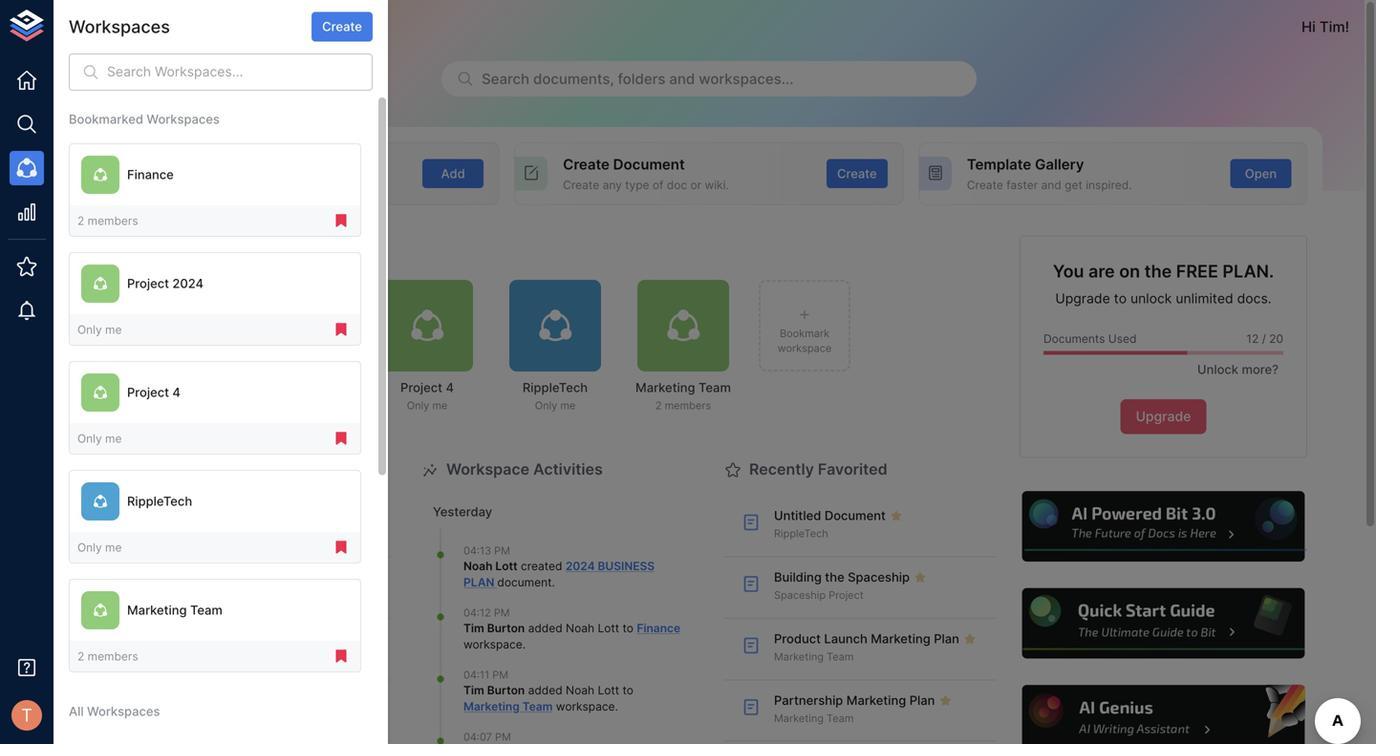 Task type: vqa. For each thing, say whether or not it's contained in the screenshot.


Task type: locate. For each thing, give the bounding box(es) containing it.
burton for team
[[487, 684, 525, 698]]

pm right 04:12
[[494, 607, 510, 619]]

burton down 04:12
[[487, 622, 525, 636]]

spaceship up product
[[774, 589, 826, 602]]

lott inside the 04:11 pm tim burton added noah lott to marketing team workspace .
[[598, 684, 619, 698]]

create
[[322, 19, 362, 34], [563, 156, 610, 173], [837, 166, 877, 181], [563, 178, 599, 192], [967, 178, 1003, 192]]

2 2 members from the top
[[77, 650, 138, 664]]

0 horizontal spatial documents
[[199, 460, 284, 479]]

2 vertical spatial lott
[[598, 684, 619, 698]]

noah inside the 04:11 pm tim burton added noah lott to marketing team workspace .
[[566, 684, 595, 698]]

2 horizontal spatial spaceship
[[848, 570, 910, 585]]

0 horizontal spatial bookmarked
[[69, 112, 143, 127]]

the inside "you are on the free plan. upgrade to unlock unlimited docs."
[[1145, 261, 1172, 282]]

partnership down product
[[774, 693, 843, 708]]

or left make
[[225, 178, 236, 192]]

template gallery create faster and get inspired.
[[967, 156, 1132, 192]]

2 vertical spatial spaceship
[[242, 632, 304, 646]]

4 inside project 4 only me
[[446, 380, 454, 395]]

search
[[482, 70, 530, 87]]

0 horizontal spatial 2024
[[172, 276, 204, 291]]

building the spaceship
[[774, 570, 910, 585], [168, 632, 304, 646]]

pm inside "04:12 pm tim burton added noah lott to finance workspace ."
[[494, 607, 510, 619]]

2 vertical spatial help image
[[1020, 683, 1307, 745]]

4
[[446, 380, 454, 395], [172, 385, 181, 400]]

0 horizontal spatial building the spaceship
[[168, 632, 304, 646]]

1 remove bookmark image from the top
[[333, 212, 350, 230]]

burton up marketing team link on the left of page
[[487, 684, 525, 698]]

1 horizontal spatial partnership
[[774, 693, 843, 708]]

rippletech down recent
[[127, 494, 192, 509]]

to inside the 04:11 pm tim burton added noah lott to marketing team workspace .
[[623, 684, 634, 698]]

pm right 04:11
[[492, 669, 508, 682]]

0 horizontal spatial partnership
[[168, 508, 237, 523]]

1 vertical spatial building
[[168, 632, 216, 646]]

2 vertical spatial .
[[615, 700, 618, 714]]

me for project 4
[[105, 432, 122, 446]]

documents
[[1044, 332, 1105, 346], [199, 460, 284, 479]]

0 vertical spatial documents
[[1044, 332, 1105, 346]]

the down business plan template link
[[219, 632, 239, 646]]

0 vertical spatial and
[[669, 70, 695, 87]]

2 remove bookmark image from the top
[[333, 321, 350, 339]]

or right "doc"
[[690, 178, 702, 192]]

hi tim !
[[1302, 18, 1350, 35]]

added up marketing team link on the left of page
[[528, 684, 563, 698]]

building
[[774, 570, 822, 585], [168, 632, 216, 646]]

to inside "you are on the free plan. upgrade to unlock unlimited docs."
[[1114, 291, 1127, 307]]

to down "04:12 pm tim burton added noah lott to finance workspace ."
[[623, 684, 634, 698]]

project for project 2024
[[127, 276, 169, 291]]

2 inside the finance 2 members
[[143, 400, 150, 412]]

partnership for partnership marketing plan marketing team
[[168, 508, 237, 523]]

2 members up project 2024
[[77, 214, 138, 228]]

1 horizontal spatial .
[[552, 576, 555, 590]]

upgrade
[[1055, 291, 1110, 307], [1136, 409, 1191, 425]]

to inside "04:12 pm tim burton added noah lott to finance workspace ."
[[623, 622, 634, 636]]

upgrade inside button
[[1136, 409, 1191, 425]]

1 vertical spatial only me
[[77, 432, 122, 446]]

0 vertical spatial 2024
[[172, 276, 204, 291]]

0 vertical spatial create button
[[312, 12, 373, 41]]

document
[[613, 156, 685, 173], [825, 508, 886, 523]]

1 vertical spatial 2024
[[566, 560, 595, 574]]

0 vertical spatial rippletech
[[523, 380, 588, 395]]

1 horizontal spatial workspace
[[446, 460, 530, 479]]

lott up document on the bottom left of page
[[495, 560, 518, 574]]

upgrade down the you
[[1055, 291, 1110, 307]]

added inside the 04:11 pm tim burton added noah lott to marketing team workspace .
[[528, 684, 563, 698]]

workspace down bookmark
[[778, 342, 832, 355]]

0 horizontal spatial workspace
[[191, 156, 269, 173]]

rippletech up activities
[[523, 380, 588, 395]]

partnership inside partnership marketing plan marketing team
[[168, 508, 237, 523]]

0 horizontal spatial add
[[159, 156, 187, 173]]

2 vertical spatial to
[[623, 684, 634, 698]]

docs.
[[1237, 291, 1272, 307]]

project
[[127, 276, 169, 291], [400, 380, 443, 395], [127, 385, 169, 400], [829, 589, 864, 602]]

plan.
[[1223, 261, 1274, 282]]

1 or from the left
[[225, 178, 236, 192]]

2 horizontal spatial the
[[1145, 261, 1172, 282]]

04:07
[[464, 731, 492, 744]]

0 horizontal spatial plan
[[233, 570, 266, 585]]

document for create
[[613, 156, 685, 173]]

1 horizontal spatial 4
[[446, 380, 454, 395]]

add inside add workspace collaborate or make it private.
[[159, 156, 187, 173]]

0 vertical spatial plan
[[304, 508, 329, 523]]

Search Workspaces... text field
[[107, 54, 373, 91]]

spaceship down business plan template link
[[242, 632, 304, 646]]

add button
[[423, 159, 484, 188]]

marketing team for product
[[774, 651, 854, 663]]

activities
[[533, 460, 603, 479]]

used
[[1108, 332, 1137, 346]]

only
[[77, 323, 102, 337], [407, 400, 429, 412], [535, 400, 557, 412], [77, 432, 102, 446], [77, 541, 102, 555]]

1 vertical spatial bookmarked
[[143, 237, 236, 255]]

2024 inside 2024 business plan
[[566, 560, 595, 574]]

only me
[[77, 323, 122, 337], [77, 432, 122, 446], [77, 541, 122, 555]]

plan
[[304, 508, 329, 523], [934, 632, 960, 646], [910, 693, 935, 708]]

0 horizontal spatial .
[[523, 638, 526, 652]]

2 members for marketing team
[[77, 650, 138, 664]]

plan left template
[[233, 570, 266, 585]]

1 vertical spatial burton
[[487, 684, 525, 698]]

pm
[[494, 545, 510, 557], [494, 607, 510, 619], [492, 669, 508, 682], [495, 731, 511, 744]]

business
[[598, 560, 655, 574], [168, 570, 230, 585]]

document down favorited
[[825, 508, 886, 523]]

2 or from the left
[[690, 178, 702, 192]]

0 vertical spatial partnership
[[168, 508, 237, 523]]

2 added from the top
[[528, 684, 563, 698]]

workspaces
[[69, 16, 170, 37], [147, 112, 220, 127], [240, 237, 332, 255], [87, 705, 160, 719]]

help image
[[1020, 489, 1307, 565], [1020, 586, 1307, 662], [1020, 683, 1307, 745]]

0 horizontal spatial or
[[225, 178, 236, 192]]

0 vertical spatial finance
[[127, 167, 174, 182]]

1 vertical spatial workspace
[[464, 638, 523, 652]]

bookmarked
[[69, 112, 143, 127], [143, 237, 236, 255]]

bookmarked down the 'rogue' at left top
[[69, 112, 143, 127]]

0 horizontal spatial 4
[[172, 385, 181, 400]]

1 vertical spatial tim
[[464, 622, 484, 636]]

business plan template
[[168, 570, 335, 585]]

building down business plan template link
[[168, 632, 216, 646]]

bookmarked up project 2024
[[143, 237, 236, 255]]

0 horizontal spatial document
[[613, 156, 685, 173]]

. down "04:12 pm tim burton added noah lott to finance workspace ."
[[615, 700, 618, 714]]

1 vertical spatial upgrade
[[1136, 409, 1191, 425]]

marketing team down business plan template
[[127, 603, 223, 618]]

0 vertical spatial upgrade
[[1055, 291, 1110, 307]]

0 vertical spatial bookmarked workspaces
[[69, 112, 220, 127]]

building the spaceship up spaceship project
[[774, 570, 910, 585]]

2 members for finance
[[77, 214, 138, 228]]

to left finance link
[[623, 622, 634, 636]]

business up finance link
[[598, 560, 655, 574]]

2 vertical spatial marketing team
[[774, 713, 854, 725]]

2 vertical spatial tim
[[464, 684, 484, 698]]

1 vertical spatial to
[[623, 622, 634, 636]]

finance inside the finance 2 members
[[148, 380, 194, 395]]

3 help image from the top
[[1020, 683, 1307, 745]]

0 horizontal spatial rippletech
[[127, 494, 192, 509]]

workspace
[[191, 156, 269, 173], [446, 460, 530, 479]]

pm up noah lott created at the bottom left
[[494, 545, 510, 557]]

tim down 04:11
[[464, 684, 484, 698]]

tim down 04:12
[[464, 622, 484, 636]]

4 remove bookmark image from the top
[[333, 539, 350, 556]]

0 vertical spatial lott
[[495, 560, 518, 574]]

3 remove bookmark image from the top
[[333, 430, 350, 447]]

0 vertical spatial noah
[[464, 560, 493, 574]]

0 horizontal spatial business
[[168, 570, 230, 585]]

2 vertical spatial the
[[219, 632, 239, 646]]

burton for workspace
[[487, 622, 525, 636]]

1 horizontal spatial create button
[[827, 159, 888, 188]]

added inside "04:12 pm tim burton added noah lott to finance workspace ."
[[528, 622, 563, 636]]

0 vertical spatial workspace
[[191, 156, 269, 173]]

document inside create document create any type of doc or wiki.
[[613, 156, 685, 173]]

remove bookmark image for team
[[333, 648, 350, 665]]

2 help image from the top
[[1020, 586, 1307, 662]]

document up 'of'
[[613, 156, 685, 173]]

workspace
[[778, 342, 832, 355], [464, 638, 523, 652], [556, 700, 615, 714]]

0 vertical spatial help image
[[1020, 489, 1307, 565]]

partnership marketing plan
[[774, 693, 935, 708]]

plan inside 2024 business plan
[[464, 576, 495, 590]]

or inside create document create any type of doc or wiki.
[[690, 178, 702, 192]]

0 vertical spatial building
[[774, 570, 822, 585]]

1 horizontal spatial or
[[690, 178, 702, 192]]

the up unlock at the right top
[[1145, 261, 1172, 282]]

2024
[[172, 276, 204, 291], [566, 560, 595, 574]]

2 inside marketing team 2 members
[[655, 400, 662, 412]]

the
[[1145, 261, 1172, 282], [825, 570, 845, 585], [219, 632, 239, 646]]

1 vertical spatial .
[[523, 638, 526, 652]]

are
[[1089, 261, 1115, 282]]

collaborate
[[159, 178, 222, 192]]

1 vertical spatial marketing team
[[774, 651, 854, 663]]

unlock more? button
[[1187, 355, 1284, 384]]

recently
[[749, 460, 814, 479]]

the up spaceship project
[[825, 570, 845, 585]]

upgrade button
[[1121, 400, 1207, 435]]

1 vertical spatial the
[[825, 570, 845, 585]]

3 only me from the top
[[77, 541, 122, 555]]

only inside rippletech only me
[[535, 400, 557, 412]]

noah down 04:13
[[464, 560, 493, 574]]

favorited
[[818, 460, 888, 479]]

plan inside partnership marketing plan marketing team
[[304, 508, 329, 523]]

2 horizontal spatial rippletech
[[774, 528, 828, 540]]

partnership down recent documents
[[168, 508, 237, 523]]

plan up 04:12
[[464, 576, 495, 590]]

1 vertical spatial document
[[825, 508, 886, 523]]

building up spaceship project
[[774, 570, 822, 585]]

1 help image from the top
[[1020, 489, 1307, 565]]

. up the 04:11 pm tim burton added noah lott to marketing team workspace . at the left bottom of page
[[523, 638, 526, 652]]

documents left used at the top right of page
[[1044, 332, 1105, 346]]

document .
[[497, 576, 555, 590]]

you
[[1053, 261, 1084, 282]]

0 vertical spatial 2 members
[[77, 214, 138, 228]]

0 vertical spatial workspace
[[778, 342, 832, 355]]

0 horizontal spatial and
[[669, 70, 695, 87]]

lott left finance link
[[598, 622, 619, 636]]

0 vertical spatial burton
[[487, 622, 525, 636]]

0 vertical spatial to
[[1114, 291, 1127, 307]]

bookmarked workspaces up collaborate
[[69, 112, 220, 127]]

tim right hi
[[1320, 18, 1345, 35]]

2 vertical spatial workspace
[[556, 700, 615, 714]]

building the spaceship down business plan template link
[[168, 632, 304, 646]]

workspace inside bookmark workspace button
[[778, 342, 832, 355]]

marketing team 2 members
[[636, 380, 731, 412]]

1 vertical spatial 2 members
[[77, 650, 138, 664]]

1 burton from the top
[[487, 622, 525, 636]]

lott for workspace
[[598, 684, 619, 698]]

workspace inside add workspace collaborate or make it private.
[[191, 156, 269, 173]]

pm inside the 04:11 pm tim burton added noah lott to marketing team workspace .
[[492, 669, 508, 682]]

1 vertical spatial noah
[[566, 622, 595, 636]]

/
[[1262, 332, 1266, 346]]

1 2 members from the top
[[77, 214, 138, 228]]

documents used
[[1044, 332, 1137, 346]]

workspace up yesterday
[[446, 460, 530, 479]]

1 vertical spatial help image
[[1020, 586, 1307, 662]]

project inside project 4 only me
[[400, 380, 443, 395]]

add
[[159, 156, 187, 173], [441, 166, 465, 181]]

project 4
[[127, 385, 181, 400]]

burton inside "04:12 pm tim burton added noah lott to finance workspace ."
[[487, 622, 525, 636]]

0 horizontal spatial upgrade
[[1055, 291, 1110, 307]]

1 horizontal spatial the
[[825, 570, 845, 585]]

1 only me from the top
[[77, 323, 122, 337]]

2 vertical spatial noah
[[566, 684, 595, 698]]

partnership for partnership marketing plan
[[774, 693, 843, 708]]

marketing team down partnership marketing plan
[[774, 713, 854, 725]]

noah down "04:12 pm tim burton added noah lott to finance workspace ."
[[566, 684, 595, 698]]

1 horizontal spatial plan
[[464, 576, 495, 590]]

spaceship
[[848, 570, 910, 585], [774, 589, 826, 602], [242, 632, 304, 646]]

4 for project 4
[[172, 385, 181, 400]]

folders
[[618, 70, 666, 87]]

noah down 2024 business plan
[[566, 622, 595, 636]]

recent documents
[[143, 460, 284, 479]]

project for project 4 only me
[[400, 380, 443, 395]]

2 only me from the top
[[77, 432, 122, 446]]

0 vertical spatial the
[[1145, 261, 1172, 282]]

rogue
[[99, 18, 144, 35]]

2 horizontal spatial workspace
[[778, 342, 832, 355]]

. down created
[[552, 576, 555, 590]]

tim inside the 04:11 pm tim burton added noah lott to marketing team workspace .
[[464, 684, 484, 698]]

only for rippletech
[[77, 541, 102, 555]]

upgrade down unlock more? button
[[1136, 409, 1191, 425]]

1 horizontal spatial rippletech
[[523, 380, 588, 395]]

business plan template link
[[119, 558, 391, 619]]

added for .
[[528, 622, 563, 636]]

marketing team for partnership
[[774, 713, 854, 725]]

partnership
[[168, 508, 237, 523], [774, 693, 843, 708]]

on
[[1119, 261, 1140, 282]]

2 members
[[77, 214, 138, 228], [77, 650, 138, 664]]

0 vertical spatial only me
[[77, 323, 122, 337]]

1 horizontal spatial and
[[1041, 178, 1062, 192]]

finance inside "04:12 pm tim burton added noah lott to finance workspace ."
[[637, 622, 681, 636]]

gallery
[[1035, 156, 1084, 173]]

workspace up make
[[191, 156, 269, 173]]

and down "gallery"
[[1041, 178, 1062, 192]]

. inside "04:12 pm tim burton added noah lott to finance workspace ."
[[523, 638, 526, 652]]

workspace inside the 04:11 pm tim burton added noah lott to marketing team workspace .
[[556, 700, 615, 714]]

lott inside "04:12 pm tim burton added noah lott to finance workspace ."
[[598, 622, 619, 636]]

finance link
[[637, 622, 681, 636]]

or
[[225, 178, 236, 192], [690, 178, 702, 192]]

2 horizontal spatial .
[[615, 700, 618, 714]]

1 vertical spatial added
[[528, 684, 563, 698]]

noah for team
[[566, 684, 595, 698]]

2 burton from the top
[[487, 684, 525, 698]]

added down document .
[[528, 622, 563, 636]]

0 horizontal spatial the
[[219, 632, 239, 646]]

business down partnership marketing plan marketing team at the bottom of the page
[[168, 570, 230, 585]]

finance
[[127, 167, 174, 182], [148, 380, 194, 395], [637, 622, 681, 636]]

and right folders
[[669, 70, 695, 87]]

spaceship up spaceship project
[[848, 570, 910, 585]]

workspace up 04:11
[[464, 638, 523, 652]]

added
[[528, 622, 563, 636], [528, 684, 563, 698]]

1 horizontal spatial building the spaceship
[[774, 570, 910, 585]]

0 vertical spatial document
[[613, 156, 685, 173]]

rippletech down untitled
[[774, 528, 828, 540]]

bookmarked workspaces down make
[[143, 237, 332, 255]]

marketing team down product
[[774, 651, 854, 663]]

and
[[669, 70, 695, 87], [1041, 178, 1062, 192]]

rippletech
[[523, 380, 588, 395], [127, 494, 192, 509], [774, 528, 828, 540]]

documents up partnership marketing plan marketing team at the bottom of the page
[[199, 460, 284, 479]]

1 horizontal spatial 2024
[[566, 560, 595, 574]]

add inside button
[[441, 166, 465, 181]]

. inside the 04:11 pm tim burton added noah lott to marketing team workspace .
[[615, 700, 618, 714]]

2 vertical spatial rippletech
[[774, 528, 828, 540]]

document for untitled
[[825, 508, 886, 523]]

team inside marketing team 2 members
[[699, 380, 731, 395]]

only inside project 4 only me
[[407, 400, 429, 412]]

to down on
[[1114, 291, 1127, 307]]

2 members up all workspaces
[[77, 650, 138, 664]]

2 vertical spatial only me
[[77, 541, 122, 555]]

1 horizontal spatial spaceship
[[774, 589, 826, 602]]

workspace right marketing team link on the left of page
[[556, 700, 615, 714]]

pm right 04:07
[[495, 731, 511, 744]]

noah for workspace
[[566, 622, 595, 636]]

remove bookmark image
[[333, 212, 350, 230], [333, 321, 350, 339], [333, 430, 350, 447], [333, 539, 350, 556], [333, 648, 350, 665]]

marketing team
[[127, 603, 223, 618], [774, 651, 854, 663], [774, 713, 854, 725]]

1 vertical spatial lott
[[598, 622, 619, 636]]

unlimited
[[1176, 291, 1234, 307]]

1 added from the top
[[528, 622, 563, 636]]

1 horizontal spatial workspace
[[556, 700, 615, 714]]

0 horizontal spatial workspace
[[464, 638, 523, 652]]

more?
[[1242, 362, 1279, 377]]

project for project 4
[[127, 385, 169, 400]]

add for add workspace collaborate or make it private.
[[159, 156, 187, 173]]

noah inside "04:12 pm tim burton added noah lott to finance workspace ."
[[566, 622, 595, 636]]

burton inside the 04:11 pm tim burton added noah lott to marketing team workspace .
[[487, 684, 525, 698]]

lott down "04:12 pm tim burton added noah lott to finance workspace ."
[[598, 684, 619, 698]]

5 remove bookmark image from the top
[[333, 648, 350, 665]]

1 horizontal spatial add
[[441, 166, 465, 181]]

tim inside "04:12 pm tim burton added noah lott to finance workspace ."
[[464, 622, 484, 636]]

tim
[[1320, 18, 1345, 35], [464, 622, 484, 636], [464, 684, 484, 698]]



Task type: describe. For each thing, give the bounding box(es) containing it.
the inside "link"
[[219, 632, 239, 646]]

add for add
[[441, 166, 465, 181]]

search documents, folders and workspaces...
[[482, 70, 794, 87]]

template
[[967, 156, 1032, 173]]

untitled document
[[774, 508, 886, 523]]

documents,
[[533, 70, 614, 87]]

rogue enterprises
[[99, 18, 227, 35]]

1 horizontal spatial bookmarked
[[143, 237, 236, 255]]

lott for .
[[598, 622, 619, 636]]

members inside marketing team 2 members
[[665, 400, 711, 412]]

document
[[497, 576, 552, 590]]

create document create any type of doc or wiki.
[[563, 156, 729, 192]]

project 2024
[[127, 276, 204, 291]]

1 vertical spatial documents
[[199, 460, 284, 479]]

1 horizontal spatial documents
[[1044, 332, 1105, 346]]

partnership marketing plan marketing team
[[168, 508, 329, 540]]

to for 04:12
[[623, 622, 634, 636]]

get
[[1065, 178, 1083, 192]]

1 vertical spatial bookmarked workspaces
[[143, 237, 332, 255]]

search documents, folders and workspaces... button
[[442, 61, 977, 97]]

r
[[76, 18, 84, 35]]

all workspaces
[[69, 705, 160, 719]]

!
[[1345, 18, 1350, 35]]

enterprises
[[147, 18, 227, 35]]

12 / 20
[[1247, 332, 1284, 346]]

1 vertical spatial rippletech
[[127, 494, 192, 509]]

building the spaceship link
[[119, 619, 391, 681]]

tim for finance
[[464, 622, 484, 636]]

t
[[21, 705, 32, 726]]

me for rippletech
[[105, 541, 122, 555]]

unlock more?
[[1198, 362, 1279, 377]]

marketing team link
[[464, 700, 553, 714]]

0 vertical spatial .
[[552, 576, 555, 590]]

04:07 pm
[[464, 731, 511, 744]]

workspace activities
[[446, 460, 603, 479]]

open
[[1245, 166, 1277, 181]]

untitled
[[774, 508, 821, 523]]

04:11
[[464, 669, 490, 682]]

you are on the free plan. upgrade to unlock unlimited docs.
[[1053, 261, 1274, 307]]

4 for project 4 only me
[[446, 380, 454, 395]]

me for project 2024
[[105, 323, 122, 337]]

any
[[603, 178, 622, 192]]

open button
[[1231, 159, 1292, 188]]

building the spaceship inside "link"
[[168, 632, 304, 646]]

remove bookmark image for 2024
[[333, 321, 350, 339]]

recent
[[143, 460, 195, 479]]

only for project 2024
[[77, 323, 102, 337]]

20
[[1269, 332, 1284, 346]]

bookmark
[[780, 327, 830, 340]]

and inside button
[[669, 70, 695, 87]]

building inside "link"
[[168, 632, 216, 646]]

workspace inside "04:12 pm tim burton added noah lott to finance workspace ."
[[464, 638, 523, 652]]

private.
[[282, 178, 322, 192]]

pm for 04:11 pm tim burton added noah lott to marketing team workspace .
[[492, 669, 508, 682]]

1 vertical spatial plan
[[934, 632, 960, 646]]

make
[[239, 178, 268, 192]]

faster
[[1007, 178, 1038, 192]]

members inside the finance 2 members
[[153, 400, 199, 412]]

create inside template gallery create faster and get inspired.
[[967, 178, 1003, 192]]

me inside rippletech only me
[[560, 400, 576, 412]]

t button
[[6, 695, 48, 737]]

launch
[[824, 632, 868, 646]]

rippletech only me
[[523, 380, 588, 412]]

04:12 pm tim burton added noah lott to finance workspace .
[[464, 607, 681, 652]]

team inside the 04:11 pm tim burton added noah lott to marketing team workspace .
[[522, 700, 553, 714]]

product launch marketing plan
[[774, 632, 960, 646]]

bookmark workspace
[[778, 327, 832, 355]]

and inside template gallery create faster and get inspired.
[[1041, 178, 1062, 192]]

template
[[270, 570, 335, 585]]

type
[[625, 178, 649, 192]]

to for 04:11
[[623, 684, 634, 698]]

1 vertical spatial create button
[[827, 159, 888, 188]]

recently favorited
[[749, 460, 888, 479]]

finance for finance 2 members
[[148, 380, 194, 395]]

created
[[521, 560, 562, 574]]

only for project 4
[[77, 432, 102, 446]]

or inside add workspace collaborate or make it private.
[[225, 178, 236, 192]]

pm for 04:12 pm tim burton added noah lott to finance workspace .
[[494, 607, 510, 619]]

product
[[774, 632, 821, 646]]

finance 2 members
[[143, 380, 199, 412]]

1 vertical spatial workspace
[[446, 460, 530, 479]]

project 4 only me
[[400, 380, 454, 412]]

2024 business plan
[[464, 560, 655, 590]]

to for you
[[1114, 291, 1127, 307]]

all
[[69, 705, 84, 719]]

noah lott created
[[464, 560, 566, 574]]

1 vertical spatial spaceship
[[774, 589, 826, 602]]

04:13
[[464, 545, 491, 557]]

add workspace collaborate or make it private.
[[159, 156, 322, 192]]

yesterday
[[433, 505, 492, 519]]

plan for partnership marketing plan
[[910, 693, 935, 708]]

0 vertical spatial marketing team
[[127, 603, 223, 618]]

only me for rippletech
[[77, 541, 122, 555]]

wiki.
[[705, 178, 729, 192]]

only me for project 2024
[[77, 323, 122, 337]]

04:13 pm
[[464, 545, 510, 557]]

tim for marketing
[[464, 684, 484, 698]]

bookmark workspace button
[[759, 280, 851, 372]]

business inside 2024 business plan
[[598, 560, 655, 574]]

marketing inside the 04:11 pm tim burton added noah lott to marketing team workspace .
[[464, 700, 520, 714]]

0 vertical spatial spaceship
[[848, 570, 910, 585]]

inspired.
[[1086, 178, 1132, 192]]

1 horizontal spatial building
[[774, 570, 822, 585]]

unlock
[[1198, 362, 1239, 377]]

spaceship inside "link"
[[242, 632, 304, 646]]

04:12
[[464, 607, 491, 619]]

remove bookmark image for 4
[[333, 430, 350, 447]]

workspaces...
[[699, 70, 794, 87]]

upgrade inside "you are on the free plan. upgrade to unlock unlimited docs."
[[1055, 291, 1110, 307]]

it
[[272, 178, 278, 192]]

plan for partnership marketing plan marketing team
[[304, 508, 329, 523]]

finance for finance
[[127, 167, 174, 182]]

04:11 pm tim burton added noah lott to marketing team workspace .
[[464, 669, 634, 714]]

2024 business plan link
[[464, 560, 655, 590]]

me inside project 4 only me
[[432, 400, 448, 412]]

team inside partnership marketing plan marketing team
[[221, 528, 248, 540]]

spaceship project
[[774, 589, 864, 602]]

only me for project 4
[[77, 432, 122, 446]]

unlock
[[1131, 291, 1172, 307]]

0 vertical spatial bookmarked
[[69, 112, 143, 127]]

of
[[653, 178, 664, 192]]

added for workspace
[[528, 684, 563, 698]]

12
[[1247, 332, 1259, 346]]

pm for 04:07 pm
[[495, 731, 511, 744]]

0 vertical spatial building the spaceship
[[774, 570, 910, 585]]

pm for 04:13 pm
[[494, 545, 510, 557]]

doc
[[667, 178, 687, 192]]

free
[[1176, 261, 1219, 282]]

marketing inside marketing team 2 members
[[636, 380, 695, 395]]

0 vertical spatial tim
[[1320, 18, 1345, 35]]



